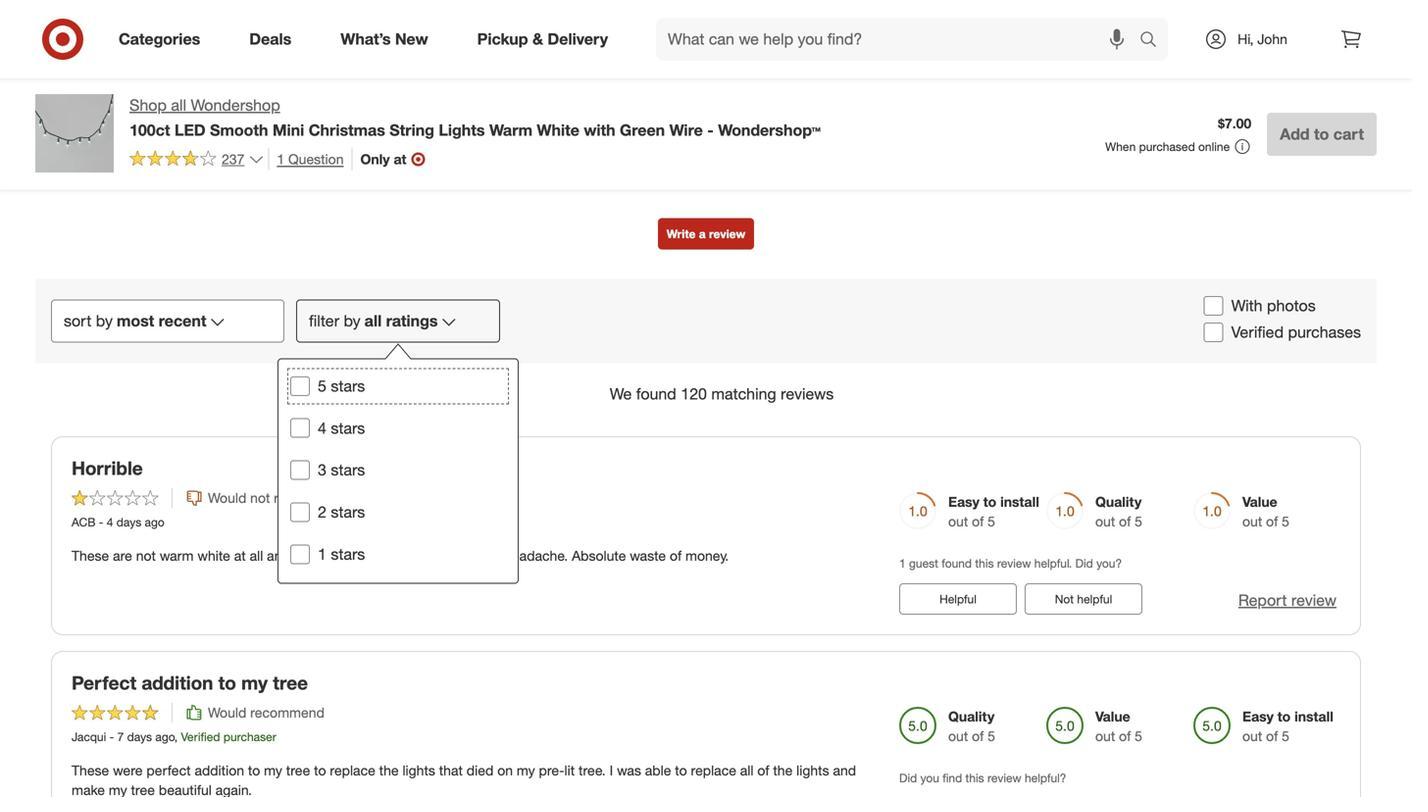 Task type: describe. For each thing, give the bounding box(es) containing it.
my down purchaser
[[264, 762, 282, 779]]

search
[[1131, 31, 1178, 51]]

are
[[113, 547, 132, 565]]

when purchased online
[[1106, 139, 1230, 154]]

question
[[288, 150, 344, 168]]

0 vertical spatial value out of 5
[[1243, 493, 1290, 530]]

0 horizontal spatial verified
[[181, 730, 220, 744]]

all right white
[[250, 547, 263, 565]]

by for filter by
[[344, 311, 361, 331]]

1 vertical spatial quality out of 5
[[949, 708, 996, 745]]

write a review button
[[658, 218, 755, 250]]

john
[[1258, 30, 1288, 48]]

find
[[943, 771, 963, 786]]

jacqui
[[72, 730, 106, 744]]

not helpful
[[1055, 592, 1113, 607]]

guest review image 5 of 12, zoom in image
[[776, 51, 898, 173]]

lights
[[439, 121, 485, 140]]

purchases
[[1289, 323, 1362, 342]]

purchased
[[1140, 139, 1196, 154]]

1 vertical spatial install
[[1295, 708, 1334, 725]]

perfect
[[72, 672, 137, 695]]

that
[[439, 762, 463, 779]]

images
[[709, 4, 773, 26]]

helpful.
[[1035, 556, 1073, 571]]

add to cart
[[1280, 124, 1365, 144]]

0 horizontal spatial a
[[493, 547, 501, 565]]

delivery
[[548, 30, 608, 49]]

0 horizontal spatial 4
[[107, 515, 113, 530]]

my down 'were'
[[109, 782, 127, 798]]

write a review
[[667, 227, 746, 241]]

days for 7
[[127, 730, 152, 744]]

0 horizontal spatial at
[[234, 547, 246, 565]]

2 vertical spatial tree
[[131, 782, 155, 798]]

this for find
[[966, 771, 985, 786]]

they
[[294, 547, 320, 565]]

would not recommend
[[208, 489, 348, 507]]

perfect
[[147, 762, 191, 779]]

2
[[318, 503, 327, 522]]

237 link
[[130, 148, 264, 172]]

these for perfect addition to my tree
[[72, 762, 109, 779]]

4 stars
[[318, 419, 365, 438]]

led
[[175, 121, 206, 140]]

filter by all ratings
[[309, 311, 438, 331]]

write
[[667, 227, 696, 241]]

review right report
[[1292, 591, 1337, 610]]

verified purchases
[[1232, 323, 1362, 342]]

0 horizontal spatial easy to install out of 5
[[949, 493, 1040, 530]]

most
[[117, 311, 154, 331]]

would for horrible
[[208, 489, 247, 507]]

these for horrible
[[72, 547, 109, 565]]

1 horizontal spatial easy to install out of 5
[[1243, 708, 1334, 745]]

image of 100ct led smooth mini christmas string lights warm white with green wire - wondershop™ image
[[35, 94, 114, 173]]

did you find this review helpful?
[[900, 771, 1067, 786]]

wondershop™
[[718, 121, 821, 140]]

gives
[[432, 547, 464, 565]]

5 stars checkbox
[[290, 377, 310, 396]]

guest review image 1 of 12, zoom in image
[[222, 51, 345, 173]]

on
[[498, 762, 513, 779]]

1 guest found this review helpful. did you?
[[900, 556, 1122, 571]]

review left helpful?
[[988, 771, 1022, 786]]

warm
[[160, 547, 194, 565]]

0 horizontal spatial easy
[[949, 493, 980, 511]]

purchaser
[[224, 730, 276, 744]]

pre-
[[539, 762, 565, 779]]

helpful button
[[900, 584, 1017, 615]]

stars for 5 stars
[[331, 377, 365, 396]]

categories link
[[102, 18, 225, 61]]

1 question link
[[268, 148, 344, 170]]

report
[[1239, 591, 1288, 610]]

3 stars
[[318, 461, 365, 480]]

of inside these were perfect addition to my tree to replace the lights that died on my pre-lit tree. i was able to replace all of the lights and make my tree beautiful again.
[[758, 762, 770, 779]]

guest review image 4 of 12, zoom in image
[[637, 51, 760, 173]]

sort
[[64, 311, 92, 331]]

a inside button
[[699, 227, 706, 241]]

by for sort by
[[96, 311, 113, 331]]

you?
[[1097, 556, 1122, 571]]

died
[[467, 762, 494, 779]]

recent
[[159, 311, 206, 331]]

0 vertical spatial at
[[394, 150, 407, 168]]

1 horizontal spatial easy
[[1243, 708, 1274, 725]]

stars for 1 stars
[[331, 545, 365, 564]]

money.
[[686, 547, 729, 565]]

0 horizontal spatial value out of 5
[[1096, 708, 1143, 745]]

reviews
[[781, 384, 834, 404]]

1 vertical spatial you
[[921, 771, 940, 786]]

waste
[[630, 547, 666, 565]]

all inside these were perfect addition to my tree to replace the lights that died on my pre-lit tree. i was able to replace all of the lights and make my tree beautiful again.
[[741, 762, 754, 779]]

new
[[395, 30, 428, 49]]

deals link
[[233, 18, 316, 61]]

i
[[610, 762, 613, 779]]

horrible
[[72, 457, 143, 480]]

Verified purchases checkbox
[[1204, 323, 1224, 342]]

100ct
[[130, 121, 170, 140]]

1 horizontal spatial not
[[250, 489, 270, 507]]

would for perfect addition to my tree
[[208, 704, 247, 721]]

review right write on the left of page
[[709, 227, 746, 241]]

not
[[1055, 592, 1074, 607]]

online
[[1199, 139, 1230, 154]]

0 vertical spatial tree
[[273, 672, 308, 695]]

0 vertical spatial verified
[[1232, 323, 1284, 342]]

guest
[[909, 556, 939, 571]]

lit
[[565, 762, 575, 779]]

mini
[[273, 121, 304, 140]]

1 for 1 guest found this review helpful. did you?
[[900, 556, 906, 571]]

stars for 4 stars
[[331, 419, 365, 438]]

report review
[[1239, 591, 1337, 610]]

- for jacqui - 7 days ago , verified purchaser
[[109, 730, 114, 744]]

0 horizontal spatial quality
[[949, 708, 995, 725]]

deals
[[249, 30, 292, 49]]

1 stars
[[318, 545, 365, 564]]

0 vertical spatial recommend
[[274, 489, 348, 507]]

string
[[390, 121, 435, 140]]

7
[[117, 730, 124, 744]]

ago for 7
[[155, 730, 174, 744]]

wondershop
[[191, 96, 280, 115]]



Task type: locate. For each thing, give the bounding box(es) containing it.
all inside shop all wondershop 100ct led smooth mini christmas string lights warm white with green wire - wondershop™
[[171, 96, 186, 115]]

1 these from the top
[[72, 547, 109, 565]]

smooth
[[210, 121, 268, 140]]

this for found
[[976, 556, 994, 571]]

review
[[640, 4, 704, 26]]

1 horizontal spatial quality
[[1096, 493, 1142, 511]]

&
[[533, 30, 543, 49]]

$7.00
[[1219, 115, 1252, 132]]

- inside shop all wondershop 100ct led smooth mini christmas string lights warm white with green wire - wondershop™
[[708, 121, 714, 140]]

5 stars
[[318, 377, 365, 396]]

what's new link
[[324, 18, 453, 61]]

ago up the warm
[[145, 515, 165, 530]]

1 horizontal spatial found
[[942, 556, 972, 571]]

and inside these were perfect addition to my tree to replace the lights that died on my pre-lit tree. i was able to replace all of the lights and make my tree beautiful again.
[[833, 762, 857, 779]]

ago for 4
[[145, 515, 165, 530]]

1 vertical spatial recommend
[[250, 704, 325, 721]]

4 stars checkbox
[[290, 419, 310, 438]]

when
[[1106, 139, 1136, 154]]

addition up again.
[[195, 762, 244, 779]]

recommend down 3 stars checkbox
[[274, 489, 348, 507]]

hi, john
[[1238, 30, 1288, 48]]

white
[[537, 121, 580, 140]]

stars right they
[[331, 545, 365, 564]]

found right guest
[[942, 556, 972, 571]]

1 horizontal spatial install
[[1295, 708, 1334, 725]]

it
[[420, 547, 428, 565]]

1 left guest
[[900, 556, 906, 571]]

1 vertical spatial not
[[136, 547, 156, 565]]

1 horizontal spatial verified
[[1232, 323, 1284, 342]]

green
[[620, 121, 665, 140]]

0 vertical spatial ago
[[145, 515, 165, 530]]

1 vertical spatial verified
[[181, 730, 220, 744]]

0 vertical spatial would
[[208, 489, 247, 507]]

1 replace from the left
[[330, 762, 376, 779]]

0 vertical spatial 4
[[318, 419, 327, 438]]

2 these from the top
[[72, 762, 109, 779]]

search button
[[1131, 18, 1178, 65]]

1 vertical spatial easy to install out of 5
[[1243, 708, 1334, 745]]

0 horizontal spatial quality out of 5
[[949, 708, 996, 745]]

stars right 3
[[331, 461, 365, 480]]

1 horizontal spatial value out of 5
[[1243, 493, 1290, 530]]

stars right 2
[[331, 503, 365, 522]]

you left find
[[921, 771, 940, 786]]

matching
[[712, 384, 777, 404]]

1 vertical spatial did
[[900, 771, 918, 786]]

categories
[[119, 30, 200, 49]]

1 vertical spatial value out of 5
[[1096, 708, 1143, 745]]

guest review image 6 of 12, zoom in image
[[914, 51, 1037, 173]]

by right filter
[[344, 311, 361, 331]]

1 vertical spatial would
[[208, 704, 247, 721]]

1 vertical spatial this
[[966, 771, 985, 786]]

1 horizontal spatial the
[[773, 762, 793, 779]]

1 by from the left
[[96, 311, 113, 331]]

add to cart button
[[1268, 113, 1377, 156]]

0 vertical spatial found
[[636, 384, 677, 404]]

guest review image 3 of 12, zoom in image
[[499, 51, 622, 173]]

headache.
[[504, 547, 568, 565]]

0 horizontal spatial install
[[1001, 493, 1040, 511]]

2 replace from the left
[[691, 762, 737, 779]]

these left are
[[72, 547, 109, 565]]

1 vertical spatial at
[[234, 547, 246, 565]]

1 vertical spatial a
[[493, 547, 501, 565]]

with
[[1232, 296, 1263, 316]]

0 horizontal spatial you
[[467, 547, 489, 565]]

- right wire
[[708, 121, 714, 140]]

a left headache.
[[493, 547, 501, 565]]

0 vertical spatial install
[[1001, 493, 1040, 511]]

1 vertical spatial addition
[[195, 762, 244, 779]]

1 vertical spatial value
[[1096, 708, 1131, 725]]

1 would from the top
[[208, 489, 247, 507]]

3 stars from the top
[[331, 461, 365, 480]]

0 horizontal spatial replace
[[330, 762, 376, 779]]

was
[[617, 762, 642, 779]]

0 vertical spatial addition
[[142, 672, 213, 695]]

1 vertical spatial and
[[833, 762, 857, 779]]

1 stars checkbox
[[290, 545, 310, 564]]

1 vertical spatial days
[[127, 730, 152, 744]]

2 stars checkbox
[[290, 503, 310, 522]]

pickup & delivery
[[477, 30, 608, 49]]

my up 'would recommend'
[[241, 672, 268, 695]]

3
[[318, 461, 327, 480]]

quality out of 5
[[1096, 493, 1143, 530], [949, 708, 996, 745]]

not right are
[[136, 547, 156, 565]]

1 horizontal spatial by
[[344, 311, 361, 331]]

1 horizontal spatial 4
[[318, 419, 327, 438]]

report review button
[[1239, 590, 1337, 612]]

jacqui - 7 days ago , verified purchaser
[[72, 730, 276, 744]]

would up white
[[208, 489, 247, 507]]

1 vertical spatial 4
[[107, 515, 113, 530]]

1 horizontal spatial did
[[1076, 556, 1094, 571]]

quality up did you find this review helpful?
[[949, 708, 995, 725]]

addition up ,
[[142, 672, 213, 695]]

would recommend
[[208, 704, 325, 721]]

1 the from the left
[[379, 762, 399, 779]]

photos
[[1268, 296, 1316, 316]]

0 horizontal spatial not
[[136, 547, 156, 565]]

3 stars checkbox
[[290, 461, 310, 480]]

ratings
[[386, 311, 438, 331]]

0 vertical spatial not
[[250, 489, 270, 507]]

would up purchaser
[[208, 704, 247, 721]]

1 question
[[277, 150, 344, 168]]

4 right 4 stars option
[[318, 419, 327, 438]]

2 would from the top
[[208, 704, 247, 721]]

0 horizontal spatial did
[[900, 771, 918, 786]]

pickup
[[477, 30, 528, 49]]

this right find
[[966, 771, 985, 786]]

shop
[[130, 96, 167, 115]]

value out of 5
[[1243, 493, 1290, 530], [1096, 708, 1143, 745]]

stars up 4 stars
[[331, 377, 365, 396]]

stars
[[331, 377, 365, 396], [331, 419, 365, 438], [331, 461, 365, 480], [331, 503, 365, 522], [331, 545, 365, 564]]

What can we help you find? suggestions appear below search field
[[656, 18, 1145, 61]]

only at
[[361, 150, 407, 168]]

with photos
[[1232, 296, 1316, 316]]

1 vertical spatial these
[[72, 762, 109, 779]]

1 horizontal spatial you
[[921, 771, 940, 786]]

0 horizontal spatial 1
[[277, 150, 285, 168]]

- right acb
[[99, 515, 103, 530]]

at right white
[[234, 547, 246, 565]]

helpful
[[940, 592, 977, 607]]

0 vertical spatial easy
[[949, 493, 980, 511]]

you
[[467, 547, 489, 565], [921, 771, 940, 786]]

absolute
[[572, 547, 626, 565]]

0 vertical spatial you
[[467, 547, 489, 565]]

1 right 1 stars option in the left of the page
[[318, 545, 327, 564]]

tree up 'would recommend'
[[273, 672, 308, 695]]

0 vertical spatial days
[[117, 515, 141, 530]]

days for 4
[[117, 515, 141, 530]]

stars down 5 stars on the left of the page
[[331, 419, 365, 438]]

review left helpful.
[[998, 556, 1032, 571]]

1 horizontal spatial a
[[699, 227, 706, 241]]

1 vertical spatial found
[[942, 556, 972, 571]]

1 vertical spatial tree
[[286, 762, 310, 779]]

did left you?
[[1076, 556, 1094, 571]]

would
[[208, 489, 247, 507], [208, 704, 247, 721]]

tree down 'would recommend'
[[286, 762, 310, 779]]

all left ratings
[[365, 311, 382, 331]]

recommend
[[274, 489, 348, 507], [250, 704, 325, 721]]

beautiful
[[159, 782, 212, 798]]

1 horizontal spatial 1
[[318, 545, 327, 564]]

these
[[72, 547, 109, 565], [72, 762, 109, 779]]

all right the able
[[741, 762, 754, 779]]

tree down 'were'
[[131, 782, 155, 798]]

0 horizontal spatial value
[[1096, 708, 1131, 725]]

- left 7
[[109, 730, 114, 744]]

so
[[364, 547, 379, 565]]

1 horizontal spatial -
[[109, 730, 114, 744]]

2 the from the left
[[773, 762, 793, 779]]

0 vertical spatial these
[[72, 547, 109, 565]]

2 lights from the left
[[797, 762, 830, 779]]

- for acb - 4 days ago
[[99, 515, 103, 530]]

4 right acb
[[107, 515, 113, 530]]

review images
[[640, 4, 773, 26]]

120
[[681, 384, 707, 404]]

lights
[[403, 762, 435, 779], [797, 762, 830, 779]]

0 vertical spatial a
[[699, 227, 706, 241]]

my right on
[[517, 762, 535, 779]]

2 stars
[[318, 503, 365, 522]]

addition inside these were perfect addition to my tree to replace the lights that died on my pre-lit tree. i was able to replace all of the lights and make my tree beautiful again.
[[195, 762, 244, 779]]

flicker
[[324, 547, 361, 565]]

not
[[250, 489, 270, 507], [136, 547, 156, 565]]

0 horizontal spatial the
[[379, 762, 399, 779]]

1 stars from the top
[[331, 377, 365, 396]]

1 horizontal spatial value
[[1243, 493, 1278, 511]]

again.
[[216, 782, 252, 798]]

ago up 'perfect'
[[155, 730, 174, 744]]

only
[[361, 150, 390, 168]]

at right only at the left of the page
[[394, 150, 407, 168]]

days right 7
[[127, 730, 152, 744]]

quality out of 5 up did you find this review helpful?
[[949, 708, 996, 745]]

5 stars from the top
[[331, 545, 365, 564]]

quality
[[1096, 493, 1142, 511], [949, 708, 995, 725]]

these are not warm white at all and they flicker so badly it gives you a headache. absolute waste of money.
[[72, 547, 729, 565]]

2 by from the left
[[344, 311, 361, 331]]

easy
[[949, 493, 980, 511], [1243, 708, 1274, 725]]

warm
[[490, 121, 533, 140]]

review
[[709, 227, 746, 241], [998, 556, 1032, 571], [1292, 591, 1337, 610], [988, 771, 1022, 786]]

to
[[1315, 124, 1330, 144], [984, 493, 997, 511], [218, 672, 236, 695], [1278, 708, 1291, 725], [248, 762, 260, 779], [314, 762, 326, 779], [675, 762, 687, 779]]

not helpful button
[[1025, 584, 1143, 615]]

what's
[[341, 30, 391, 49]]

1 horizontal spatial quality out of 5
[[1096, 493, 1143, 530]]

shop all wondershop 100ct led smooth mini christmas string lights warm white with green wire - wondershop™
[[130, 96, 821, 140]]

0 vertical spatial quality out of 5
[[1096, 493, 1143, 530]]

found
[[636, 384, 677, 404], [942, 556, 972, 571]]

1 vertical spatial easy
[[1243, 708, 1274, 725]]

1 vertical spatial -
[[99, 515, 103, 530]]

1 horizontal spatial and
[[833, 762, 857, 779]]

make
[[72, 782, 105, 798]]

0 vertical spatial easy to install out of 5
[[949, 493, 1040, 530]]

1 down mini
[[277, 150, 285, 168]]

1 for 1 question
[[277, 150, 285, 168]]

helpful
[[1078, 592, 1113, 607]]

days up are
[[117, 515, 141, 530]]

237
[[222, 150, 245, 168]]

0 horizontal spatial found
[[636, 384, 677, 404]]

you right gives
[[467, 547, 489, 565]]

0 horizontal spatial lights
[[403, 762, 435, 779]]

2 horizontal spatial -
[[708, 121, 714, 140]]

1 horizontal spatial replace
[[691, 762, 737, 779]]

1 for 1 stars
[[318, 545, 327, 564]]

add
[[1280, 124, 1310, 144]]

1 horizontal spatial at
[[394, 150, 407, 168]]

all up the led
[[171, 96, 186, 115]]

1 vertical spatial quality
[[949, 708, 995, 725]]

0 horizontal spatial -
[[99, 515, 103, 530]]

to inside button
[[1315, 124, 1330, 144]]

4 stars from the top
[[331, 503, 365, 522]]

With photos checkbox
[[1204, 296, 1224, 316]]

0 vertical spatial -
[[708, 121, 714, 140]]

0 vertical spatial quality
[[1096, 493, 1142, 511]]

this up helpful button
[[976, 556, 994, 571]]

0 vertical spatial this
[[976, 556, 994, 571]]

0 vertical spatial did
[[1076, 556, 1094, 571]]

verified right ,
[[181, 730, 220, 744]]

1 horizontal spatial lights
[[797, 762, 830, 779]]

were
[[113, 762, 143, 779]]

2 vertical spatial -
[[109, 730, 114, 744]]

guest review image 2 of 12, zoom in image
[[361, 51, 483, 173]]

0 vertical spatial and
[[267, 547, 290, 565]]

1 lights from the left
[[403, 762, 435, 779]]

acb - 4 days ago
[[72, 515, 165, 530]]

my
[[241, 672, 268, 695], [264, 762, 282, 779], [517, 762, 535, 779], [109, 782, 127, 798]]

0 horizontal spatial by
[[96, 311, 113, 331]]

-
[[708, 121, 714, 140], [99, 515, 103, 530], [109, 730, 114, 744]]

the
[[379, 762, 399, 779], [773, 762, 793, 779]]

recommend up purchaser
[[250, 704, 325, 721]]

by right sort
[[96, 311, 113, 331]]

found right the we
[[636, 384, 677, 404]]

these up make
[[72, 762, 109, 779]]

verified down with
[[1232, 323, 1284, 342]]

2 stars from the top
[[331, 419, 365, 438]]

wire
[[670, 121, 703, 140]]

0 horizontal spatial and
[[267, 547, 290, 565]]

2 horizontal spatial 1
[[900, 556, 906, 571]]

able
[[645, 762, 671, 779]]

pickup & delivery link
[[461, 18, 633, 61]]

quality out of 5 up you?
[[1096, 493, 1143, 530]]

not left 2 stars 'checkbox'
[[250, 489, 270, 507]]

stars for 2 stars
[[331, 503, 365, 522]]

quality up you?
[[1096, 493, 1142, 511]]

verified
[[1232, 323, 1284, 342], [181, 730, 220, 744]]

1 vertical spatial ago
[[155, 730, 174, 744]]

install
[[1001, 493, 1040, 511], [1295, 708, 1334, 725]]

did left find
[[900, 771, 918, 786]]

0 vertical spatial value
[[1243, 493, 1278, 511]]

and
[[267, 547, 290, 565], [833, 762, 857, 779]]

sort by most recent
[[64, 311, 206, 331]]

a right write on the left of page
[[699, 227, 706, 241]]

these inside these were perfect addition to my tree to replace the lights that died on my pre-lit tree. i was able to replace all of the lights and make my tree beautiful again.
[[72, 762, 109, 779]]

we
[[610, 384, 632, 404]]

stars for 3 stars
[[331, 461, 365, 480]]

,
[[174, 730, 178, 744]]



Task type: vqa. For each thing, say whether or not it's contained in the screenshot.
found to the right
yes



